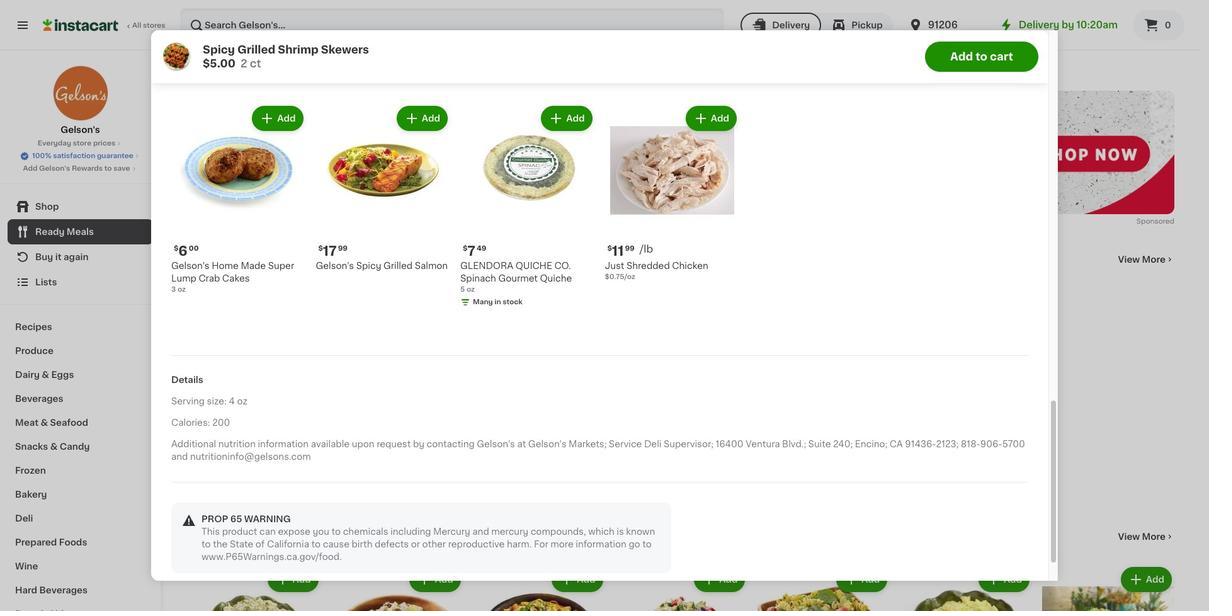Task type: describe. For each thing, give the bounding box(es) containing it.
4
[[229, 397, 235, 406]]

$ for 17
[[319, 245, 323, 252]]

items
[[229, 69, 268, 82]]

grilled left the salmon
[[384, 261, 413, 270]]

to up cause
[[332, 527, 341, 536]]

deli link
[[8, 507, 153, 531]]

1 vertical spatial deli
[[15, 514, 33, 523]]

shrimp inside self serve-spicy grilled shrimp skewers
[[901, 455, 932, 464]]

$12.99 per pound original price: $13.99 element for $13.99
[[474, 424, 606, 449]]

1 vertical spatial beverages
[[39, 586, 88, 595]]

$12.99 per pound original price: $13.99 element for 12
[[189, 424, 321, 449]]

and inside prop 65 warning this product can expose you to chemicals including mercury and mercury compounds, which is known to the state of california to cause birth defects or other reproductive harm. for more information go to www.p65warnings.ca.gov/food.
[[473, 527, 489, 536]]

beverages inside 'link'
[[15, 394, 63, 403]]

0
[[1166, 21, 1172, 30]]

$ 12 99 /lb $13.99 lemon broccoli parmesan pasta salad
[[189, 425, 305, 472]]

$6.00
[[364, 430, 390, 439]]

$19.99
[[797, 438, 826, 447]]

service
[[609, 440, 642, 448]]

defects
[[375, 540, 409, 549]]

birth
[[352, 540, 373, 549]]

information inside additional nutrition information available upon request by contacting gelson's at gelson's markets; service deli supervisor; 16400 ventura blvd.; suite 240; encino; ca 91436-2123; 818-906-5700 and nutritioninfo@gelsons.com
[[258, 440, 309, 448]]

view more link for on sale now
[[1119, 253, 1175, 266]]

$10.99 per pound original price: $14.99 element
[[616, 424, 748, 449]]

add gelson's rewards to save
[[23, 165, 130, 172]]

6
[[179, 244, 188, 257]]

12 inside $ 12 99 /lb $13.99 lemon broccoli parmesan pasta salad
[[196, 426, 211, 439]]

hard beverages
[[15, 586, 88, 595]]

you
[[313, 527, 330, 536]]

& for dairy
[[42, 371, 49, 379]]

pasta inside 12 $13.99 lemon broccoli parmesan pasta salad
[[474, 463, 498, 472]]

shrimp inside spicy grilled shrimp skewers $5.00 2 ct
[[278, 45, 319, 55]]

now
[[246, 252, 277, 266]]

spo
[[1137, 218, 1151, 225]]

everyday
[[38, 140, 71, 147]]

stores
[[143, 22, 166, 29]]

self
[[901, 443, 918, 451]]

suite
[[809, 440, 831, 448]]

grilled inside self serve-spicy grilled shrimp skewers
[[977, 443, 1006, 451]]

gelson's right at
[[529, 440, 567, 448]]

to right go
[[643, 540, 652, 549]]

$ 6 00
[[174, 244, 199, 257]]

again
[[64, 253, 89, 262]]

26/30
[[758, 463, 785, 472]]

10 for 10
[[908, 426, 923, 439]]

markets;
[[569, 440, 607, 448]]

product group containing 5
[[331, 287, 464, 463]]

salad inside $ 12 99 /lb $13.99 lemon broccoli parmesan pasta salad
[[216, 463, 240, 472]]

10 $14.99 arugula salad
[[616, 426, 684, 459]]

5 inside glendora quiche co. spinach gourmet quiche 5 oz
[[461, 286, 465, 293]]

240;
[[834, 440, 853, 448]]

parmesan inside $ 12 99 /lb $13.99 lemon broccoli parmesan pasta salad
[[260, 450, 305, 459]]

size:
[[207, 397, 227, 406]]

5700
[[1003, 440, 1026, 448]]

view for salads
[[1119, 532, 1141, 541]]

snacks & candy link
[[8, 435, 153, 459]]

compounds,
[[531, 527, 586, 536]]

harm.
[[507, 540, 532, 549]]

it
[[55, 253, 62, 262]]

is
[[617, 527, 624, 536]]

spicy left request
[[331, 443, 356, 451]]

2123;
[[937, 440, 959, 448]]

co.
[[555, 261, 571, 270]]

parmesan inside 12 $13.99 lemon broccoli parmesan pasta salad
[[545, 450, 589, 459]]

$ for 12
[[192, 426, 196, 433]]

salad inside 12 $13.99 lemon broccoli parmesan pasta salad
[[501, 463, 525, 472]]

skewers for spicy grilled shrimp skewers
[[424, 443, 461, 451]]

prepared foods link
[[8, 531, 153, 555]]

1 horizontal spatial oz
[[237, 397, 248, 406]]

hard beverages link
[[8, 578, 153, 602]]

self serve-spicy grilled shrimp skewers
[[901, 443, 1006, 464]]

information inside prop 65 warning this product can expose you to chemicals including mercury and mercury compounds, which is known to the state of california to cause birth defects or other reproductive harm. for more information go to www.p65warnings.ca.gov/food.
[[576, 540, 627, 549]]

known
[[627, 527, 655, 536]]

pickup
[[852, 21, 883, 30]]

hard
[[15, 586, 37, 595]]

view for on sale now
[[1119, 255, 1141, 264]]

$13.99 inside 12 $13.99 lemon broccoli parmesan pasta salad
[[511, 438, 540, 447]]

nsored
[[1151, 218, 1175, 225]]

beverages link
[[8, 387, 153, 411]]

reproductive
[[448, 540, 505, 549]]

lemon inside $ 12 99 /lb $13.99 lemon broccoli parmesan pasta salad
[[189, 450, 220, 459]]

all
[[132, 22, 141, 29]]

cakes
[[222, 274, 250, 283]]

many
[[473, 298, 493, 305]]

$12.00
[[939, 430, 969, 439]]

product group containing 11
[[605, 103, 740, 282]]

produce
[[15, 347, 54, 355]]

bakery
[[15, 490, 47, 499]]

7
[[468, 244, 476, 257]]

99 for 17
[[338, 245, 348, 252]]

99 for 12
[[212, 426, 222, 433]]

0 horizontal spatial on
[[189, 252, 210, 266]]

arugula
[[616, 450, 650, 459]]

17
[[323, 244, 337, 257]]

calories:
[[171, 418, 210, 427]]

delivery for delivery by 10:20am
[[1019, 20, 1060, 30]]

$10.00 original price: $12.00 element
[[901, 424, 1033, 441]]

/lb inside $11.99 per pound element
[[640, 244, 654, 254]]

product
[[222, 527, 257, 536]]

related
[[171, 69, 226, 82]]

prices
[[93, 140, 115, 147]]

quiche
[[516, 261, 553, 270]]

service type group
[[741, 13, 893, 38]]

add inside button
[[951, 52, 974, 62]]

$11.99 per pound element
[[605, 243, 740, 259]]

gelson's inside gelson's home made super lump crab cakes 3 oz
[[171, 261, 210, 270]]

gourmet
[[499, 274, 538, 283]]

wine
[[15, 562, 38, 571]]

serving
[[171, 397, 205, 406]]

shrimp down $5.00 original price: $6.00 element
[[390, 443, 421, 451]]

shrimp inside 14 $19.99 cooked shrimp - tail on - 26/30
[[795, 450, 827, 459]]

on inside 14 $19.99 cooked shrimp - tail on - 26/30
[[852, 450, 865, 459]]

14 $19.99 cooked shrimp - tail on - 26/30
[[758, 426, 871, 472]]

satisfaction
[[53, 152, 95, 159]]

skewers inside self serve-spicy grilled shrimp skewers
[[934, 455, 971, 464]]

salads
[[189, 530, 236, 543]]

product group containing 17
[[316, 103, 451, 272]]

everyday store prices link
[[38, 139, 123, 149]]

ready meals
[[189, 66, 313, 84]]

12 $13.99 lemon broccoli parmesan pasta salad
[[474, 426, 589, 472]]

glendora quiche co. spinach gourmet quiche 5 oz
[[461, 261, 572, 293]]

shredded
[[627, 261, 670, 270]]

buy
[[35, 253, 53, 262]]

12 inside 12 $13.99 lemon broccoli parmesan pasta salad
[[481, 426, 495, 439]]

www.p65warnings.ca.gov/food.
[[202, 552, 342, 561]]

00
[[189, 245, 199, 252]]

upon
[[352, 440, 375, 448]]

of
[[256, 540, 265, 549]]

mercury
[[492, 527, 529, 536]]



Task type: locate. For each thing, give the bounding box(es) containing it.
1 view from the top
[[1119, 255, 1141, 264]]

2 view more from the top
[[1119, 532, 1166, 541]]

serving size: 4 oz
[[171, 397, 248, 406]]

10 inside "element"
[[908, 426, 923, 439]]

spicy grilled shrimp skewers
[[331, 443, 461, 451]]

0 vertical spatial skewers
[[321, 45, 369, 55]]

$ inside $ 7 49
[[463, 245, 468, 252]]

99 up nutrition
[[212, 426, 222, 433]]

0 vertical spatial 5
[[461, 286, 465, 293]]

grilled down $10.00 original price: $12.00 "element"
[[977, 443, 1006, 451]]

$5.00 original price: $6.00 element
[[331, 424, 464, 441]]

1 $13.99 from the left
[[227, 438, 256, 447]]

$ for 11
[[608, 245, 612, 252]]

None search field
[[180, 8, 725, 43]]

deli
[[645, 440, 662, 448], [15, 514, 33, 523]]

0 vertical spatial &
[[42, 371, 49, 379]]

1 $12.99 per pound original price: $13.99 element from the left
[[189, 424, 321, 449]]

0 vertical spatial deli
[[645, 440, 662, 448]]

shrimp
[[278, 45, 319, 55], [390, 443, 421, 451], [795, 450, 827, 459], [901, 455, 932, 464]]

spicy up $5.00
[[203, 45, 235, 55]]

1 horizontal spatial skewers
[[424, 443, 461, 451]]

$13.99 inside $ 12 99 /lb $13.99 lemon broccoli parmesan pasta salad
[[227, 438, 256, 447]]

1 view more from the top
[[1119, 255, 1166, 264]]

product group containing 7
[[461, 103, 595, 310]]

1 horizontal spatial information
[[576, 540, 627, 549]]

2 broccoli from the left
[[506, 450, 543, 459]]

1 horizontal spatial deli
[[645, 440, 662, 448]]

lemon
[[189, 450, 220, 459], [474, 450, 504, 459]]

0 vertical spatial /lb
[[640, 244, 654, 254]]

related items
[[171, 69, 268, 82]]

wine link
[[8, 555, 153, 578]]

to left the save
[[104, 165, 112, 172]]

0 horizontal spatial 12
[[196, 426, 211, 439]]

foods
[[59, 538, 87, 547]]

1 horizontal spatial /lb
[[640, 244, 654, 254]]

1 horizontal spatial lemon
[[474, 450, 504, 459]]

0 horizontal spatial 5
[[338, 426, 347, 439]]

salad down $14.99
[[652, 450, 677, 459]]

broccoli inside $ 12 99 /lb $13.99 lemon broccoli parmesan pasta salad
[[222, 450, 258, 459]]

spicy
[[203, 45, 235, 55], [356, 261, 382, 270], [331, 443, 356, 451], [949, 443, 974, 451]]

12
[[196, 426, 211, 439], [481, 426, 495, 439]]

0 horizontal spatial skewers
[[321, 45, 369, 55]]

2 horizontal spatial salad
[[652, 450, 677, 459]]

oz right 4
[[237, 397, 248, 406]]

oz down spinach
[[467, 286, 475, 293]]

blvd.;
[[783, 440, 807, 448]]

1 horizontal spatial $12.99 per pound original price: $13.99 element
[[474, 424, 606, 449]]

beverages down dairy & eggs
[[15, 394, 63, 403]]

broccoli down nutrition
[[222, 450, 258, 459]]

skewers for spicy grilled shrimp skewers $5.00 2 ct
[[321, 45, 369, 55]]

1 horizontal spatial -
[[867, 450, 871, 459]]

0 horizontal spatial $13.99
[[227, 438, 256, 447]]

1 vertical spatial /lb
[[227, 425, 240, 435]]

99 inside $ 12 99 /lb $13.99 lemon broccoli parmesan pasta salad
[[212, 426, 222, 433]]

1 vertical spatial view
[[1119, 532, 1141, 541]]

spicy inside spicy grilled shrimp skewers $5.00 2 ct
[[203, 45, 235, 55]]

1 horizontal spatial 99
[[338, 245, 348, 252]]

serve-
[[920, 443, 949, 451]]

buy it again
[[35, 253, 89, 262]]

14
[[765, 426, 781, 439]]

to inside add to cart button
[[976, 52, 988, 62]]

1 lemon from the left
[[189, 450, 220, 459]]

delivery for delivery
[[773, 21, 811, 30]]

2 pasta from the left
[[474, 463, 498, 472]]

1 horizontal spatial $13.99
[[511, 438, 540, 447]]

grilled inside spicy grilled shrimp skewers $5.00 2 ct
[[238, 45, 276, 55]]

2 horizontal spatial oz
[[467, 286, 475, 293]]

0 horizontal spatial pasta
[[189, 463, 214, 472]]

$ inside $ 17 99
[[319, 245, 323, 252]]

2 lemon from the left
[[474, 450, 504, 459]]

grilled down $6.00
[[359, 443, 388, 451]]

99
[[338, 245, 348, 252], [625, 245, 635, 252], [212, 426, 222, 433]]

gelson's
[[61, 125, 100, 134], [39, 165, 70, 172], [171, 261, 210, 270], [316, 261, 354, 270], [477, 440, 515, 448], [529, 440, 567, 448]]

1 vertical spatial view more link
[[1119, 530, 1175, 543]]

99 right the 11
[[625, 245, 635, 252]]

2 parmesan from the left
[[545, 450, 589, 459]]

grilled up ct
[[238, 45, 276, 55]]

1 horizontal spatial 10
[[908, 426, 923, 439]]

oz inside glendora quiche co. spinach gourmet quiche 5 oz
[[467, 286, 475, 293]]

deli inside additional nutrition information available upon request by contacting gelson's at gelson's markets; service deli supervisor; 16400 ventura blvd.; suite 240; encino; ca 91436-2123; 818-906-5700 and nutritioninfo@gelsons.com
[[645, 440, 662, 448]]

• sponsored: colgate: show off your smile. shop now. image
[[189, 91, 1175, 214]]

oz right 3
[[178, 286, 186, 293]]

2 vertical spatial &
[[50, 442, 58, 451]]

& right 'meat'
[[41, 418, 48, 427]]

just
[[605, 261, 625, 270]]

to inside add gelson's rewards to save link
[[104, 165, 112, 172]]

2 10 from the left
[[908, 426, 923, 439]]

home
[[212, 261, 239, 270]]

- left tail
[[829, 450, 833, 459]]

99 inside $ 11 99
[[625, 245, 635, 252]]

rewards
[[72, 165, 103, 172]]

on sale now link
[[189, 252, 277, 267]]

cause
[[323, 540, 350, 549]]

49
[[477, 245, 487, 252]]

information
[[258, 440, 309, 448], [576, 540, 627, 549]]

99 inside $ 17 99
[[338, 245, 348, 252]]

1 horizontal spatial by
[[1062, 20, 1075, 30]]

0 button
[[1134, 10, 1185, 40]]

0 horizontal spatial oz
[[178, 286, 186, 293]]

0 vertical spatial view more
[[1119, 255, 1166, 264]]

10:20am
[[1077, 20, 1118, 30]]

0 horizontal spatial /lb
[[227, 425, 240, 435]]

0 vertical spatial view
[[1119, 255, 1141, 264]]

0 vertical spatial more
[[1143, 255, 1166, 264]]

salad down nutritioninfo@gelsons.com
[[216, 463, 240, 472]]

1 horizontal spatial pasta
[[474, 463, 498, 472]]

glendora
[[461, 261, 514, 270]]

2 more from the top
[[1143, 532, 1166, 541]]

by left 10:20am at the top right
[[1062, 20, 1075, 30]]

10 up "service"
[[623, 426, 638, 439]]

gelson's link
[[53, 66, 108, 136]]

0 horizontal spatial delivery
[[773, 21, 811, 30]]

& for meat
[[41, 418, 48, 427]]

beverages down wine link
[[39, 586, 88, 595]]

gelson's up store
[[61, 125, 100, 134]]

0 horizontal spatial $12.99 per pound original price: $13.99 element
[[189, 424, 321, 449]]

ventura
[[746, 440, 780, 448]]

to left cart
[[976, 52, 988, 62]]

1 parmesan from the left
[[260, 450, 305, 459]]

shop
[[35, 202, 59, 211]]

5 down spinach
[[461, 286, 465, 293]]

salad inside 10 $14.99 arugula salad
[[652, 450, 677, 459]]

/lb up the shredded
[[640, 244, 654, 254]]

& for snacks
[[50, 442, 58, 451]]

view more
[[1119, 255, 1166, 264], [1119, 532, 1166, 541]]

broccoli down at
[[506, 450, 543, 459]]

91436-
[[906, 440, 937, 448]]

instacart logo image
[[43, 18, 118, 33]]

0 horizontal spatial and
[[171, 452, 188, 461]]

shrimp down self
[[901, 455, 932, 464]]

view more for salads
[[1119, 532, 1166, 541]]

$ inside $ 12 99 /lb $13.99 lemon broccoli parmesan pasta salad
[[192, 426, 196, 433]]

0 horizontal spatial 10
[[623, 426, 638, 439]]

made
[[241, 261, 266, 270]]

0 vertical spatial view more link
[[1119, 253, 1175, 266]]

$ for 7
[[463, 245, 468, 252]]

skewers inside spicy grilled shrimp skewers $5.00 2 ct
[[321, 45, 369, 55]]

salad down at
[[501, 463, 525, 472]]

1 horizontal spatial delivery
[[1019, 20, 1060, 30]]

0 horizontal spatial -
[[829, 450, 833, 459]]

$ for 6
[[174, 245, 179, 252]]

2 vertical spatial skewers
[[934, 455, 971, 464]]

crab
[[199, 274, 220, 283]]

10 up 91436-
[[908, 426, 923, 439]]

2 $12.99 per pound original price: $13.99 element from the left
[[474, 424, 606, 449]]

10
[[623, 426, 638, 439], [908, 426, 923, 439]]

deli up arugula
[[645, 440, 662, 448]]

on down "00"
[[189, 252, 210, 266]]

salmon
[[415, 261, 448, 270]]

1 pasta from the left
[[189, 463, 214, 472]]

$13.99 left markets; in the bottom of the page
[[511, 438, 540, 447]]

$ inside $ 6 00
[[174, 245, 179, 252]]

more for on sale now
[[1143, 255, 1166, 264]]

0 horizontal spatial lemon
[[189, 450, 220, 459]]

1 vertical spatial on
[[852, 450, 865, 459]]

calories: 200
[[171, 418, 230, 427]]

0 horizontal spatial salad
[[216, 463, 240, 472]]

add button
[[253, 107, 302, 130], [398, 107, 447, 130], [543, 107, 591, 130], [687, 107, 736, 130], [411, 291, 460, 314], [269, 568, 317, 591], [411, 568, 460, 591], [553, 568, 602, 591], [696, 568, 744, 591], [838, 568, 887, 591], [980, 568, 1029, 591], [1123, 568, 1171, 591]]

gelson's left at
[[477, 440, 515, 448]]

$13.99 up nutritioninfo@gelsons.com
[[227, 438, 256, 447]]

99 right 17
[[338, 245, 348, 252]]

dairy & eggs
[[15, 371, 74, 379]]

- down encino;
[[867, 450, 871, 459]]

1 vertical spatial &
[[41, 418, 48, 427]]

beverages
[[15, 394, 63, 403], [39, 586, 88, 595]]

5 up "available"
[[338, 426, 347, 439]]

& left eggs on the left of page
[[42, 371, 49, 379]]

eggs
[[51, 371, 74, 379]]

2 view from the top
[[1119, 532, 1141, 541]]

by
[[1062, 20, 1075, 30], [413, 440, 425, 448]]

-
[[829, 450, 833, 459], [867, 450, 871, 459]]

and up reproductive
[[473, 527, 489, 536]]

available
[[311, 440, 350, 448]]

1 horizontal spatial 12
[[481, 426, 495, 439]]

pasta down the additional in the left bottom of the page
[[189, 463, 214, 472]]

lemon inside 12 $13.99 lemon broccoli parmesan pasta salad
[[474, 450, 504, 459]]

1 broccoli from the left
[[222, 450, 258, 459]]

at
[[518, 440, 526, 448]]

$5.00
[[203, 59, 236, 69]]

store
[[73, 140, 92, 147]]

1 vertical spatial 5
[[338, 426, 347, 439]]

gelson's down 100% on the top of page
[[39, 165, 70, 172]]

on right tail
[[852, 450, 865, 459]]

& left candy
[[50, 442, 58, 451]]

2 $13.99 from the left
[[511, 438, 540, 447]]

recipes link
[[8, 315, 153, 339]]

information up nutritioninfo@gelsons.com
[[258, 440, 309, 448]]

everyday store prices
[[38, 140, 115, 147]]

information down which at the bottom
[[576, 540, 627, 549]]

0 horizontal spatial deli
[[15, 514, 33, 523]]

view more link for salads
[[1119, 530, 1175, 543]]

in
[[495, 298, 501, 305]]

prepared
[[15, 538, 57, 547]]

delivery inside button
[[773, 21, 811, 30]]

and down the additional in the left bottom of the page
[[171, 452, 188, 461]]

0 vertical spatial beverages
[[15, 394, 63, 403]]

91206
[[929, 20, 958, 30]]

2 - from the left
[[867, 450, 871, 459]]

request
[[377, 440, 411, 448]]

0 horizontal spatial 99
[[212, 426, 222, 433]]

lemon down contacting in the bottom of the page
[[474, 450, 504, 459]]

1 vertical spatial and
[[473, 527, 489, 536]]

1 - from the left
[[829, 450, 833, 459]]

0 horizontal spatial broccoli
[[222, 450, 258, 459]]

1 view more link from the top
[[1119, 253, 1175, 266]]

quiche
[[540, 274, 572, 283]]

0 vertical spatial information
[[258, 440, 309, 448]]

broccoli inside 12 $13.99 lemon broccoli parmesan pasta salad
[[506, 450, 543, 459]]

91206 button
[[909, 8, 984, 43]]

spicy left the salmon
[[356, 261, 382, 270]]

view more for on sale now
[[1119, 255, 1166, 264]]

salad
[[652, 450, 677, 459], [216, 463, 240, 472], [501, 463, 525, 472]]

0 horizontal spatial by
[[413, 440, 425, 448]]

$14.99 per pound original price: $19.99 element
[[758, 424, 891, 449]]

pasta inside $ 12 99 /lb $13.99 lemon broccoli parmesan pasta salad
[[189, 463, 214, 472]]

dairy & eggs link
[[8, 363, 153, 387]]

delivery button
[[741, 13, 822, 38]]

$ 17 99
[[319, 244, 348, 257]]

chicken
[[673, 261, 709, 270]]

to down this
[[202, 540, 211, 549]]

1 horizontal spatial salad
[[501, 463, 525, 472]]

10 for 10 $14.99 arugula salad
[[623, 426, 638, 439]]

1 horizontal spatial parmesan
[[545, 450, 589, 459]]

and
[[171, 452, 188, 461], [473, 527, 489, 536]]

supervisor;
[[664, 440, 714, 448]]

1 vertical spatial skewers
[[424, 443, 461, 451]]

additional nutrition information available upon request by contacting gelson's at gelson's markets; service deli supervisor; 16400 ventura blvd.; suite 240; encino; ca 91436-2123; 818-906-5700 and nutritioninfo@gelsons.com
[[171, 440, 1026, 461]]

$12.99 per pound original price: $13.99 element
[[189, 424, 321, 449], [474, 424, 606, 449]]

1 horizontal spatial and
[[473, 527, 489, 536]]

add to cart button
[[926, 42, 1039, 72]]

mercury
[[434, 527, 471, 536]]

seafood
[[50, 418, 88, 427]]

frozen
[[15, 466, 46, 475]]

1 vertical spatial by
[[413, 440, 425, 448]]

shop link
[[8, 194, 153, 219]]

super
[[268, 261, 294, 270]]

100%
[[32, 152, 51, 159]]

0 horizontal spatial information
[[258, 440, 309, 448]]

parmesan
[[260, 450, 305, 459], [545, 450, 589, 459]]

gelson's logo image
[[53, 66, 108, 121]]

gelson's down $ 17 99
[[316, 261, 354, 270]]

1 vertical spatial view more
[[1119, 532, 1166, 541]]

pasta down contacting in the bottom of the page
[[474, 463, 498, 472]]

1 more from the top
[[1143, 255, 1166, 264]]

and inside additional nutrition information available upon request by contacting gelson's at gelson's markets; service deli supervisor; 16400 ventura blvd.; suite 240; encino; ca 91436-2123; 818-906-5700 and nutritioninfo@gelsons.com
[[171, 452, 188, 461]]

view more link
[[1119, 253, 1175, 266], [1119, 530, 1175, 543]]

2 view more link from the top
[[1119, 530, 1175, 543]]

10 inside 10 $14.99 arugula salad
[[623, 426, 638, 439]]

product group containing 6
[[171, 103, 306, 295]]

2 12 from the left
[[481, 426, 495, 439]]

oz
[[178, 286, 186, 293], [467, 286, 475, 293], [237, 397, 248, 406]]

by right request
[[413, 440, 425, 448]]

99 for 11
[[625, 245, 635, 252]]

bakery link
[[8, 483, 153, 507]]

deli down bakery at the left bottom of the page
[[15, 514, 33, 523]]

broccoli
[[222, 450, 258, 459], [506, 450, 543, 459]]

1 horizontal spatial on
[[852, 450, 865, 459]]

chemicals
[[343, 527, 389, 536]]

1 vertical spatial more
[[1143, 532, 1166, 541]]

product group
[[171, 103, 306, 295], [316, 103, 451, 272], [461, 103, 595, 310], [605, 103, 740, 282], [331, 287, 464, 463], [189, 564, 321, 611], [331, 564, 464, 611], [474, 564, 606, 611], [616, 564, 748, 611], [758, 564, 891, 611], [901, 564, 1033, 611], [1043, 564, 1175, 611]]

0 vertical spatial and
[[171, 452, 188, 461]]

&
[[42, 371, 49, 379], [41, 418, 48, 427], [50, 442, 58, 451]]

1 horizontal spatial broccoli
[[506, 450, 543, 459]]

1 12 from the left
[[196, 426, 211, 439]]

pickup button
[[822, 13, 893, 38]]

spicy inside self serve-spicy grilled shrimp skewers
[[949, 443, 974, 451]]

200
[[212, 418, 230, 427]]

by inside additional nutrition information available upon request by contacting gelson's at gelson's markets; service deli supervisor; 16400 ventura blvd.; suite 240; encino; ca 91436-2123; 818-906-5700 and nutritioninfo@gelsons.com
[[413, 440, 425, 448]]

/lb inside $ 12 99 /lb $13.99 lemon broccoli parmesan pasta salad
[[227, 425, 240, 435]]

0 vertical spatial by
[[1062, 20, 1075, 30]]

/lb up nutrition
[[227, 425, 240, 435]]

spicy down $12.00 on the right of page
[[949, 443, 974, 451]]

1 vertical spatial information
[[576, 540, 627, 549]]

delivery by 10:20am link
[[999, 18, 1118, 33]]

1 horizontal spatial 5
[[461, 286, 465, 293]]

oz inside gelson's home made super lump crab cakes 3 oz
[[178, 286, 186, 293]]

nutrition
[[218, 440, 256, 448]]

shrimp down $19.99
[[795, 450, 827, 459]]

0 vertical spatial on
[[189, 252, 210, 266]]

$ inside $ 11 99
[[608, 245, 612, 252]]

lemon down the additional in the left bottom of the page
[[189, 450, 220, 459]]

2 horizontal spatial skewers
[[934, 455, 971, 464]]

to
[[976, 52, 988, 62], [104, 165, 112, 172], [332, 527, 341, 536], [202, 540, 211, 549], [312, 540, 321, 549], [643, 540, 652, 549]]

all stores link
[[43, 8, 166, 43]]

100% satisfaction guarantee
[[32, 152, 134, 159]]

0 horizontal spatial parmesan
[[260, 450, 305, 459]]

gelson's up lump
[[171, 261, 210, 270]]

shrimp up meals
[[278, 45, 319, 55]]

1 10 from the left
[[623, 426, 638, 439]]

more for salads
[[1143, 532, 1166, 541]]

snacks & candy
[[15, 442, 90, 451]]

2 horizontal spatial 99
[[625, 245, 635, 252]]

to down you
[[312, 540, 321, 549]]



Task type: vqa. For each thing, say whether or not it's contained in the screenshot.
information to the top
yes



